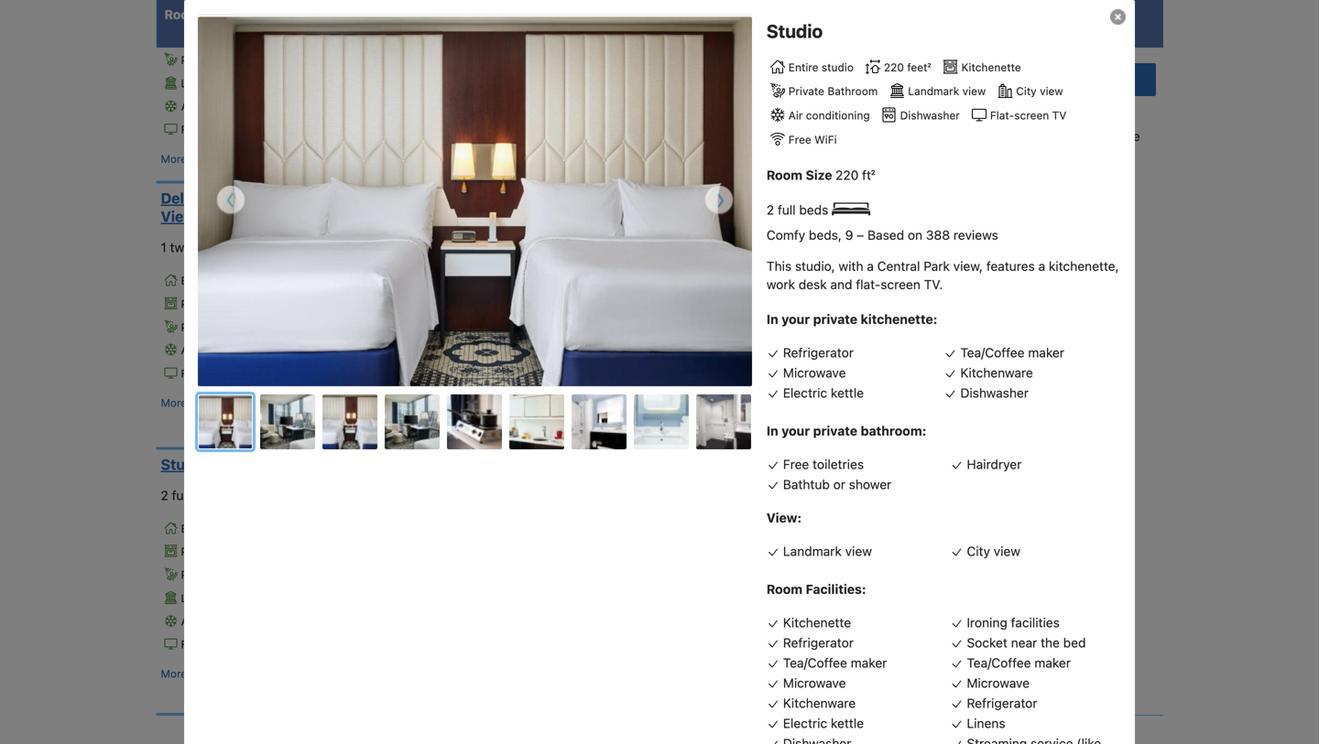Task type: vqa. For each thing, say whether or not it's contained in the screenshot.
$1,606
yes



Task type: locate. For each thing, give the bounding box(es) containing it.
breakfast for $1,726
[[562, 93, 605, 104]]

1 before march 2, 2024 from the top
[[691, 70, 870, 100]]

electric kettle
[[783, 386, 864, 401], [783, 716, 864, 731]]

3 no from the top
[[691, 645, 706, 658]]

per for $1,526
[[575, 276, 589, 287]]

0 vertical spatial in
[[712, 241, 721, 253]]

us$
[[626, 0, 645, 1], [626, 112, 645, 123], [626, 258, 645, 269], [626, 378, 645, 389]]

2 vertical spatial 2,
[[860, 603, 870, 616]]

excluded: for $1,606
[[515, 378, 562, 389]]

breakfast for $1,526
[[562, 239, 605, 250]]

tax,
[[603, 0, 624, 1], [603, 112, 624, 123], [603, 258, 624, 269], [603, 378, 624, 389]]

1 non-refundable from the top
[[691, 216, 778, 229]]

5.50 up $1,606
[[515, 276, 535, 287]]

1 in from the top
[[767, 312, 778, 327]]

2 vertical spatial march
[[825, 603, 857, 616]]

flat- inside dialog dialog
[[990, 109, 1014, 122]]

with
[[262, 190, 293, 207], [839, 259, 863, 274]]

tea/coffee maker
[[960, 345, 1065, 360], [783, 656, 887, 671], [967, 656, 1071, 671]]

2 pay in advance from the top
[[691, 507, 768, 520]]

per
[[575, 9, 589, 20], [575, 130, 589, 141], [575, 276, 589, 287], [575, 397, 589, 408]]

1 vertical spatial non-
[[691, 482, 718, 495]]

excluded:
[[515, 112, 562, 123], [515, 258, 562, 269], [515, 378, 562, 389]]

2 horizontal spatial studio
[[767, 20, 823, 42]]

5.50
[[515, 9, 535, 20], [515, 130, 535, 141], [515, 276, 535, 287], [515, 397, 535, 408]]

included down size
[[779, 191, 823, 204]]

0 vertical spatial pay
[[691, 241, 709, 253]]

room for room size 220 ft²
[[767, 167, 803, 183]]

and inside this studio, with a central park view, features a kitchenette, work desk and flat-screen tv.
[[830, 277, 852, 292]]

4 our from the top
[[763, 686, 781, 699]]

night for $1,726
[[592, 130, 615, 141]]

photo of studio #3 image
[[322, 395, 377, 450]]

2 your from the top
[[782, 424, 810, 439]]

2 vertical spatial breakfast
[[562, 360, 605, 371]]

3 per from the top
[[575, 276, 589, 287]]

2 inside it only takes 2 minutes confirmation is immediate
[[1060, 107, 1068, 122]]

full inside dialog dialog
[[778, 202, 796, 217]]

1 vertical spatial pay
[[832, 379, 850, 391]]

before march 2, 2024 down room facilities: ​
[[691, 603, 870, 633]]

14.75 for $1,606
[[565, 378, 589, 389]]

needed up size
[[778, 112, 819, 125]]

0 vertical spatial march
[[825, 70, 857, 83]]

1 property from the top
[[691, 129, 735, 142]]

breakfast down choices
[[723, 45, 776, 58]]

refrigerator down room facilities: ​
[[783, 636, 854, 651]]

bathtub or shower
[[783, 477, 892, 492]]

1 included: from the top
[[515, 93, 560, 104]]

and left flat-
[[830, 277, 852, 292]]

pay
[[691, 241, 709, 253], [691, 507, 709, 520]]

2 vertical spatial at
[[854, 645, 864, 658]]

1 % from the top
[[591, 0, 600, 1]]

4 14.75 from the top
[[565, 378, 589, 389]]

– pay at the property up size
[[691, 112, 883, 142]]

photo of studio #1 image
[[198, 17, 752, 387], [199, 396, 254, 451]]

5.50 up $1,526
[[515, 130, 535, 141]]

your
[[782, 312, 810, 327], [782, 424, 810, 439]]

0 vertical spatial included: breakfast
[[515, 93, 605, 104]]

city view
[[286, 77, 333, 90], [1016, 85, 1063, 98], [298, 321, 345, 334], [967, 544, 1021, 559]]

studio inside dialog dialog
[[767, 20, 823, 42]]

landmark
[[181, 77, 232, 90], [908, 85, 959, 98], [783, 544, 842, 559], [181, 592, 232, 605]]

1 vertical spatial needed
[[778, 379, 819, 391]]

4 only from the top
[[691, 686, 714, 699]]

1 horizontal spatial full
[[281, 240, 299, 255]]

4
[[587, 7, 595, 22]]

1 in from the top
[[712, 241, 721, 253]]

cancellation
[[718, 70, 785, 83], [718, 337, 785, 349], [718, 603, 785, 616]]

included: down $1,726
[[515, 93, 560, 104]]

occupancy image
[[394, 46, 406, 58], [382, 192, 394, 204], [406, 192, 418, 204], [382, 313, 394, 325], [394, 313, 406, 325]]

2 prepayment from the top
[[709, 379, 775, 391]]

free toiletries
[[783, 457, 864, 472]]

– up room size 220 ft²
[[822, 112, 829, 125]]

2 left from the top
[[727, 265, 744, 278]]

tax for $1,526
[[558, 276, 572, 287]]

our
[[763, 153, 781, 166], [763, 265, 781, 278], [763, 420, 781, 433], [763, 686, 781, 699]]

entire inside dialog dialog
[[789, 61, 819, 74]]

with for a
[[839, 259, 863, 274]]

1 vertical spatial prepayment
[[709, 379, 775, 391]]

1 vertical spatial before
[[788, 337, 822, 349]]

us$ for $1,526
[[626, 258, 645, 269]]

a up flat-
[[867, 259, 874, 274]]

pay left view:
[[691, 507, 709, 520]]

tax for $1,606
[[558, 397, 572, 408]]

city
[[538, 9, 555, 20], [286, 77, 307, 90], [1016, 85, 1037, 98], [538, 130, 555, 141], [297, 190, 325, 207], [538, 276, 555, 287], [298, 321, 318, 334], [538, 397, 555, 408], [967, 544, 990, 559]]

kitchenette,
[[1049, 259, 1119, 274]]

1 vertical spatial beds
[[193, 488, 223, 503]]

2 free cancellation from the top
[[691, 337, 785, 349]]

0 vertical spatial refundable
[[718, 216, 778, 229]]

electric
[[783, 386, 827, 401], [783, 716, 827, 731]]

1 vertical spatial occupancy image
[[394, 192, 406, 204]]

pay up room size 220 ft²
[[832, 112, 850, 125]]

photo of studio #2 image
[[260, 395, 315, 450]]

free cancellation down room facilities: ​
[[691, 603, 785, 616]]

% for $1,526
[[591, 258, 600, 269]]

tax up $1,526
[[558, 130, 572, 141]]

2 5 from the top
[[717, 265, 724, 278]]

included: down $1,606
[[515, 360, 560, 371]]

bed left "bed" image on the top of page
[[198, 240, 221, 255]]

1 horizontal spatial a
[[1038, 259, 1045, 274]]

free
[[691, 70, 715, 83], [285, 123, 308, 136], [789, 133, 811, 146], [691, 337, 715, 349], [285, 367, 308, 380], [783, 457, 809, 472], [691, 603, 715, 616]]

1 vertical spatial more link
[[161, 394, 187, 412]]

room left facilities:
[[767, 582, 803, 597]]

bathroom:
[[861, 424, 927, 439]]

excluded: up photo of studio #6
[[515, 378, 562, 389]]

city up $1,526
[[538, 130, 555, 141]]

4 good from the top
[[691, 457, 720, 470]]

entire studio
[[181, 7, 246, 20], [789, 61, 854, 74], [181, 274, 246, 287], [181, 522, 246, 535]]

4 tax from the top
[[558, 397, 572, 408]]

studio inside studio link
[[161, 456, 207, 473]]

1 horizontal spatial kitchenette
[[961, 61, 1021, 74]]

city inside "deluxe studio with city view"
[[297, 190, 325, 207]]

in left comfy
[[712, 241, 721, 253]]

desk
[[799, 277, 827, 292]]

1 vertical spatial cancellation
[[718, 337, 785, 349]]

1 vertical spatial included: breakfast
[[515, 239, 605, 250]]

1 vertical spatial kettle
[[831, 716, 864, 731]]

3 tax, from the top
[[603, 258, 624, 269]]

5 breakfast from the top
[[723, 578, 776, 591]]

0 vertical spatial 2024
[[691, 87, 718, 100]]

1 2024 from the top
[[691, 87, 718, 100]]

0 horizontal spatial full
[[172, 488, 190, 503]]

excluded: down $1,726
[[515, 112, 562, 123]]

entire
[[181, 7, 211, 20], [789, 61, 819, 74], [181, 274, 211, 287], [181, 522, 211, 535]]

5.50 for $1,526
[[515, 276, 535, 287]]

dishwasher
[[290, 100, 350, 113], [900, 109, 960, 122], [290, 344, 350, 357], [960, 386, 1029, 401]]

14.75 for $1,526
[[565, 258, 589, 269]]

1 vertical spatial no
[[691, 379, 706, 391]]

– inside dialog dialog
[[857, 228, 864, 243]]

4 breakfast from the top
[[723, 457, 776, 470]]

good breakfast included down 'work'
[[691, 312, 823, 325]]

no
[[691, 112, 706, 125], [691, 379, 706, 391], [691, 645, 706, 658]]

more
[[161, 153, 187, 166], [161, 397, 187, 410], [161, 668, 187, 681]]

– pay at the property up in your private bathroom:
[[691, 379, 883, 409]]

0 vertical spatial non-refundable
[[691, 216, 778, 229]]

refrigerator up linens at right bottom
[[967, 696, 1038, 711]]

choices
[[703, 7, 754, 22]]

%
[[591, 0, 600, 1], [591, 112, 600, 123], [591, 258, 600, 269], [591, 378, 600, 389]]

maker
[[1028, 345, 1065, 360], [851, 656, 887, 671], [1035, 656, 1071, 671]]

0 vertical spatial 220
[[884, 61, 904, 74]]

2 horizontal spatial 2
[[1060, 107, 1068, 122]]

2 in from the top
[[712, 507, 721, 520]]

kitchenette down studio link
[[220, 546, 278, 559]]

3 pay from the top
[[832, 645, 850, 658]]

feet² for city view
[[297, 274, 321, 287]]

0 vertical spatial more link
[[161, 150, 187, 168]]

pay in advance down photo of studio #9 in the right bottom of the page
[[691, 507, 768, 520]]

kitchenette up it
[[961, 61, 1021, 74]]

facilities:
[[806, 582, 866, 597]]

on
[[747, 153, 760, 166], [908, 228, 923, 243], [747, 265, 760, 278], [747, 420, 760, 433], [747, 686, 760, 699]]

2 in from the top
[[767, 424, 778, 439]]

2 vertical spatial – pay at the property
[[691, 645, 883, 675]]

0 vertical spatial kitchenette
[[961, 61, 1021, 74]]

dialog dialog
[[184, 0, 1319, 745]]

2 property from the top
[[691, 396, 735, 409]]

220 feet² inside dialog dialog
[[884, 61, 931, 74]]

conditioning inside dialog dialog
[[806, 109, 870, 122]]

2 vertical spatial cancellation
[[718, 603, 785, 616]]

1 vertical spatial your
[[782, 424, 810, 439]]

entire studio inside dialog dialog
[[789, 61, 854, 74]]

1 pay in advance from the top
[[691, 241, 768, 253]]

pay down facilities:
[[832, 645, 850, 658]]

only 5 left on our site
[[691, 153, 802, 166], [691, 265, 802, 278], [691, 420, 802, 433], [691, 686, 802, 699]]

included
[[779, 191, 823, 204], [779, 312, 823, 325], [779, 457, 823, 470], [779, 578, 823, 591]]

1 horizontal spatial bed
[[303, 240, 325, 255]]

city down 1 full bed
[[298, 321, 318, 334]]

1 vertical spatial at
[[854, 379, 864, 391]]

2 vertical spatial kitchenette
[[220, 546, 278, 559]]

0 horizontal spatial bed
[[198, 240, 221, 255]]

bed for twin
[[198, 240, 221, 255]]

included down desk
[[779, 312, 823, 325]]

in
[[712, 241, 721, 253], [712, 507, 721, 520]]

with for city
[[262, 190, 293, 207]]

1 vertical spatial kitchenette
[[783, 615, 851, 631]]

deluxe studio with city view link
[[161, 189, 365, 226]]

only
[[997, 107, 1022, 122]]

1 vertical spatial electric
[[783, 716, 827, 731]]

3 included: from the top
[[515, 360, 560, 371]]

studio for private kitchenette
[[214, 522, 246, 535]]

0 vertical spatial free cancellation
[[691, 70, 785, 83]]

3 14.75 % tax, us$ 5.50 city tax per night from the top
[[515, 258, 645, 287]]

0 vertical spatial your
[[782, 312, 810, 327]]

advance
[[725, 241, 768, 253], [725, 507, 768, 520]]

your for in your private kitchenette:
[[782, 312, 810, 327]]

needed
[[778, 112, 819, 125], [778, 379, 819, 391], [778, 645, 819, 658]]

2 vertical spatial before march 2, 2024
[[691, 603, 870, 633]]

breakfast up comfy
[[723, 191, 776, 204]]

0 vertical spatial breakfast
[[562, 93, 605, 104]]

a right 'features'
[[1038, 259, 1045, 274]]

3 included from the top
[[779, 457, 823, 470]]

occupancy image
[[382, 46, 394, 58], [394, 192, 406, 204], [406, 313, 418, 325]]

2 kettle from the top
[[831, 716, 864, 731]]

2 vertical spatial free cancellation
[[691, 603, 785, 616]]

1 horizontal spatial studio
[[213, 190, 259, 207]]

cancellation down 'work'
[[718, 337, 785, 349]]

3 % from the top
[[591, 258, 600, 269]]

room left type on the top left of the page
[[164, 7, 200, 22]]

full up comfy
[[778, 202, 796, 217]]

non- left comfy
[[691, 216, 718, 229]]

needed down room facilities: ​
[[778, 645, 819, 658]]

pay left comfy
[[691, 241, 709, 253]]

air conditioning
[[181, 100, 262, 113], [789, 109, 870, 122], [181, 344, 262, 357], [181, 615, 262, 628]]

2024
[[691, 87, 718, 100], [691, 354, 718, 367], [691, 620, 718, 633]]

included: breakfast for $1,726
[[515, 93, 605, 104]]

air
[[181, 100, 195, 113], [789, 109, 803, 122], [181, 344, 195, 357], [181, 615, 195, 628]]

2
[[1060, 107, 1068, 122], [767, 202, 774, 217], [161, 488, 168, 503]]

1 tax, from the top
[[603, 0, 624, 1]]

1 vertical spatial free cancellation
[[691, 337, 785, 349]]

beds up beds, in the top right of the page
[[799, 202, 828, 217]]

tax up $1,606
[[558, 276, 572, 287]]

property
[[691, 129, 735, 142], [691, 396, 735, 409], [691, 662, 735, 675]]

your
[[671, 7, 700, 22]]

0 vertical spatial private
[[813, 312, 858, 327]]

tea/coffee down socket
[[967, 656, 1031, 671]]

per for $1,726
[[575, 130, 589, 141]]

2,
[[860, 70, 870, 83], [860, 337, 870, 349], [860, 603, 870, 616]]

number
[[384, 7, 435, 22]]

bathroom inside dialog dialog
[[828, 85, 878, 98]]

2 needed from the top
[[778, 379, 819, 391]]

beds,
[[809, 228, 842, 243]]

2 horizontal spatial full
[[778, 202, 796, 217]]

1 vertical spatial feet²
[[907, 61, 931, 74]]

1 horizontal spatial 220
[[836, 167, 859, 183]]

good breakfast included up comfy
[[691, 191, 823, 204]]

1 included from the top
[[779, 191, 823, 204]]

1 vertical spatial electric kettle
[[783, 716, 864, 731]]

breakfast down view:
[[723, 578, 776, 591]]

breakfast
[[723, 45, 776, 58], [723, 191, 776, 204], [723, 312, 776, 325], [723, 457, 776, 470], [723, 578, 776, 591]]

1 horizontal spatial with
[[839, 259, 863, 274]]

1 vertical spatial in
[[712, 507, 721, 520]]

1 electric from the top
[[783, 386, 827, 401]]

1 free cancellation from the top
[[691, 70, 785, 83]]

0 vertical spatial beds
[[799, 202, 828, 217]]

1 full bed
[[272, 240, 329, 255]]

1 your from the top
[[782, 312, 810, 327]]

included: breakfast down $1,526
[[515, 239, 605, 250]]

free wifi
[[285, 123, 333, 136], [789, 133, 837, 146], [285, 367, 333, 380]]

studio
[[214, 7, 246, 20], [822, 61, 854, 74], [214, 274, 246, 287], [214, 522, 246, 535]]

0 vertical spatial 2 full beds
[[767, 202, 832, 217]]

1 vertical spatial photo of studio #1 image
[[199, 396, 254, 451]]

private down desk
[[813, 312, 858, 327]]

0 horizontal spatial and
[[246, 240, 268, 255]]

0 vertical spatial 2,
[[860, 70, 870, 83]]

wifi
[[311, 123, 333, 136], [815, 133, 837, 146], [311, 367, 333, 380]]

3 5.50 from the top
[[515, 276, 535, 287]]

photo of studio #5 image
[[447, 395, 502, 450]]

march
[[825, 70, 857, 83], [825, 337, 857, 349], [825, 603, 857, 616]]

before march 2, 2024 down 'work'
[[691, 337, 870, 367]]

no prepayment needed down room facilities: ​
[[691, 645, 819, 658]]

0 vertical spatial full
[[778, 202, 796, 217]]

2 full beds down studio link
[[161, 488, 226, 503]]

in down 'work'
[[767, 312, 778, 327]]

entire studio for private kitchenette
[[181, 522, 246, 535]]

0 horizontal spatial kitchenette
[[783, 615, 851, 631]]

5.50 right photo of studio #5
[[515, 397, 535, 408]]

1 vertical spatial before march 2, 2024
[[691, 337, 870, 367]]

4 • from the top
[[673, 265, 679, 278]]

the down facilities
[[1041, 636, 1060, 651]]

3 good breakfast included from the top
[[691, 457, 823, 470]]

– pay at the property down room facilities: ​
[[691, 645, 883, 675]]

in right photo of studio #9 in the right bottom of the page
[[767, 424, 778, 439]]

in left view:
[[712, 507, 721, 520]]

0 vertical spatial with
[[262, 190, 293, 207]]

landmark view
[[181, 77, 259, 90], [908, 85, 986, 98], [783, 544, 872, 559], [181, 592, 259, 605]]

kitchenette down "bed" image on the top of page
[[220, 298, 278, 311]]

4 5.50 from the top
[[515, 397, 535, 408]]

2 vertical spatial needed
[[778, 645, 819, 658]]

1 vertical spatial 2024
[[691, 354, 718, 367]]

view,
[[953, 259, 983, 274]]

room left size
[[767, 167, 803, 183]]

2 2, from the top
[[860, 337, 870, 349]]

2 14.75 % tax, us$ 5.50 city tax per night from the top
[[515, 112, 645, 141]]

2 vertical spatial private kitchenette
[[181, 546, 278, 559]]

non- down photo of studio #9 in the right bottom of the page
[[691, 482, 718, 495]]

entire studio for 220 feet²
[[181, 274, 246, 287]]

full down deluxe studio with city view link
[[281, 240, 299, 255]]

1 prepayment from the top
[[709, 112, 775, 125]]

4 5 from the top
[[717, 686, 724, 699]]

included: breakfast down $1,606
[[515, 360, 605, 371]]

kitchenware
[[960, 365, 1033, 380], [783, 696, 856, 711]]

no prepayment needed down the good breakfast
[[691, 112, 819, 125]]

220 feet²
[[884, 61, 931, 74], [274, 274, 321, 287]]

beds down studio link
[[193, 488, 223, 503]]

photo of studio #6 image
[[509, 395, 564, 450]]

1 vertical spatial kitchenware
[[783, 696, 856, 711]]

5
[[717, 153, 724, 166], [717, 265, 724, 278], [717, 420, 724, 433], [717, 686, 724, 699]]

with inside "deluxe studio with city view"
[[262, 190, 293, 207]]

4 night from the top
[[592, 397, 615, 408]]

0 horizontal spatial 2
[[161, 488, 168, 503]]

4 site from the top
[[784, 686, 802, 699]]

3 14.75 from the top
[[565, 258, 589, 269]]

3 us$ from the top
[[626, 258, 645, 269]]

– pay at the property
[[691, 112, 883, 142], [691, 379, 883, 409], [691, 645, 883, 675]]

2 vertical spatial included: breakfast
[[515, 360, 605, 371]]

1 good from the top
[[691, 45, 720, 58]]

0 vertical spatial included:
[[515, 93, 560, 104]]

3 tax from the top
[[558, 276, 572, 287]]

bed right near
[[1063, 636, 1086, 651]]

bed image
[[224, 241, 243, 253]]

2 vertical spatial studio
[[161, 456, 207, 473]]

4 14.75 % tax, us$ 5.50 city tax per night from the top
[[515, 378, 645, 408]]

1 vertical spatial breakfast
[[562, 239, 605, 250]]

14.75 % tax, us$ 5.50 city tax per night for $1,606
[[515, 378, 645, 408]]

0 horizontal spatial beds
[[193, 488, 223, 503]]

in for in your private kitchenette:
[[767, 312, 778, 327]]

1 breakfast from the top
[[562, 93, 605, 104]]

2 horizontal spatial bed
[[1063, 636, 1086, 651]]

per for $1,606
[[575, 397, 589, 408]]

confirmation
[[986, 129, 1062, 144]]

0 vertical spatial advance
[[725, 241, 768, 253]]

a
[[867, 259, 874, 274], [1038, 259, 1045, 274]]

1 vertical spatial pay in advance
[[691, 507, 768, 520]]

– right 9
[[857, 228, 864, 243]]

1
[[161, 240, 167, 255], [272, 240, 278, 255]]

0 vertical spatial 220 feet²
[[884, 61, 931, 74]]

non-
[[691, 216, 718, 229], [691, 482, 718, 495]]

free cancellation down the good breakfast
[[691, 70, 785, 83]]

1 vertical spatial pay
[[691, 507, 709, 520]]

based
[[868, 228, 904, 243]]

excluded: for $1,726
[[515, 112, 562, 123]]

2 • from the top
[[673, 216, 679, 229]]

room for room type
[[164, 7, 200, 22]]

with up 1 full bed
[[262, 190, 293, 207]]

conditioning
[[198, 100, 262, 113], [806, 109, 870, 122], [198, 344, 262, 357], [198, 615, 262, 628]]

bed inside dialog dialog
[[1063, 636, 1086, 651]]

1 at from the top
[[854, 112, 864, 125]]

good breakfast included down view:
[[691, 578, 823, 591]]

included down view:
[[779, 578, 823, 591]]

non-refundable
[[691, 216, 778, 229], [691, 482, 778, 495]]

2 per from the top
[[575, 130, 589, 141]]

0 horizontal spatial 2 full beds
[[161, 488, 226, 503]]

1 horizontal spatial 1
[[272, 240, 278, 255]]

2 5.50 from the top
[[515, 130, 535, 141]]

pay in advance
[[691, 241, 768, 253], [691, 507, 768, 520]]

pay
[[832, 112, 850, 125], [832, 379, 850, 391], [832, 645, 850, 658]]

3 cancellation from the top
[[718, 603, 785, 616]]

0 vertical spatial – pay at the property
[[691, 112, 883, 142]]

1 vertical spatial studio
[[213, 190, 259, 207]]

studio inside "deluxe studio with city view"
[[213, 190, 259, 207]]

​
[[869, 582, 869, 597]]

14.75 % tax, us$ 5.50 city tax per night
[[515, 0, 645, 20], [515, 112, 645, 141], [515, 258, 645, 287], [515, 378, 645, 408]]

1 no prepayment needed from the top
[[691, 112, 819, 125]]

bathroom
[[220, 54, 270, 66], [828, 85, 878, 98], [220, 321, 270, 334], [220, 569, 270, 582]]

non-refundable up view:
[[691, 482, 778, 495]]

left
[[727, 153, 744, 166], [727, 265, 744, 278], [727, 420, 744, 433], [727, 686, 744, 699]]

2 1 from the left
[[272, 240, 278, 255]]

feet² for landmark view
[[297, 7, 321, 20]]

beds inside dialog dialog
[[799, 202, 828, 217]]

and
[[246, 240, 268, 255], [830, 277, 852, 292]]

% for $1,606
[[591, 378, 600, 389]]

bed down deluxe studio with city view link
[[303, 240, 325, 255]]

studio link
[[161, 456, 365, 474]]

full down studio link
[[172, 488, 190, 503]]

beds
[[799, 202, 828, 217], [193, 488, 223, 503]]

excluded: up $1,606
[[515, 258, 562, 269]]

5.50 up $1,726
[[515, 9, 535, 20]]

2 vertical spatial refrigerator
[[967, 696, 1038, 711]]

1 right "bed" image on the top of page
[[272, 240, 278, 255]]

0 vertical spatial prepayment
[[709, 112, 775, 125]]

2 included: breakfast from the top
[[515, 239, 605, 250]]

0 vertical spatial cancellation
[[718, 70, 785, 83]]

kitchenette down type on the top left of the page
[[220, 30, 278, 43]]

3 needed from the top
[[778, 645, 819, 658]]

photo of studio #8 image
[[634, 395, 689, 450]]

breakfast down photo of studio #9 in the right bottom of the page
[[723, 457, 776, 470]]

4 us$ from the top
[[626, 378, 645, 389]]

with inside this studio, with a central park view, features a kitchenette, work desk and flat-screen tv.
[[839, 259, 863, 274]]

0 vertical spatial no
[[691, 112, 706, 125]]

the inside dialog dialog
[[1041, 636, 1060, 651]]

refrigerator
[[783, 345, 854, 360], [783, 636, 854, 651], [967, 696, 1038, 711]]

more link for deluxe studio with city view
[[161, 394, 187, 412]]

refundable up this
[[718, 216, 778, 229]]

3 before from the top
[[788, 603, 822, 616]]

and right "bed" image on the top of page
[[246, 240, 268, 255]]

1 vertical spatial march
[[825, 337, 857, 349]]

city left photo of studio #7
[[538, 397, 555, 408]]

2 vertical spatial excluded:
[[515, 378, 562, 389]]

1 1 from the left
[[161, 240, 167, 255]]

1 vertical spatial property
[[691, 396, 735, 409]]

1 left twin
[[161, 240, 167, 255]]

good breakfast included down photo of studio #9 in the right bottom of the page
[[691, 457, 823, 470]]

tax left 4
[[558, 9, 572, 20]]

1 5.50 from the top
[[515, 9, 535, 20]]

1 for 1 full bed
[[272, 240, 278, 255]]

1 for 1 twin bed
[[161, 240, 167, 255]]

0 vertical spatial non-
[[691, 216, 718, 229]]

3 night from the top
[[592, 276, 615, 287]]

2 vertical spatial feet²
[[297, 274, 321, 287]]

tv
[[1052, 109, 1067, 122], [243, 123, 257, 136], [243, 367, 257, 380], [243, 639, 257, 651]]

your down 'work'
[[782, 312, 810, 327]]

more details on meals and payment options image
[[885, 310, 898, 323]]

at up in your private bathroom:
[[854, 379, 864, 391]]

refrigerator down in your private kitchenette:
[[783, 345, 854, 360]]

your up free toiletries on the bottom
[[782, 424, 810, 439]]

1 vertical spatial included:
[[515, 239, 560, 250]]



Task type: describe. For each thing, give the bounding box(es) containing it.
1 horizontal spatial kitchenware
[[960, 365, 1033, 380]]

flat-screen tv inside dialog dialog
[[990, 109, 1067, 122]]

1 only 5 left on our site from the top
[[691, 153, 802, 166]]

1 only from the top
[[691, 153, 714, 166]]

private bathroom inside dialog dialog
[[789, 85, 878, 98]]

excluded: for $1,526
[[515, 258, 562, 269]]

3 • from the top
[[673, 242, 679, 255]]

city view up ironing
[[967, 544, 1021, 559]]

or
[[833, 477, 845, 492]]

air inside dialog dialog
[[789, 109, 803, 122]]

screen inside this studio, with a central park view, features a kitchenette, work desk and flat-screen tv.
[[881, 277, 921, 292]]

studio inside dialog dialog
[[822, 61, 854, 74]]

3 left from the top
[[727, 420, 744, 433]]

included: for $1,726
[[515, 93, 560, 104]]

% for $1,726
[[591, 112, 600, 123]]

included: for $1,526
[[515, 239, 560, 250]]

0 vertical spatial and
[[246, 240, 268, 255]]

room facilities: ​
[[767, 582, 869, 597]]

3 no prepayment needed from the top
[[691, 645, 819, 658]]

hairdryer
[[967, 457, 1022, 472]]

night for $1,526
[[592, 276, 615, 287]]

3 prepayment from the top
[[709, 645, 775, 658]]

2 horizontal spatial 220
[[884, 61, 904, 74]]

tea/coffee maker down near
[[967, 656, 1071, 671]]

facilities
[[1011, 615, 1060, 631]]

1 march from the top
[[825, 70, 857, 83]]

3 2, from the top
[[860, 603, 870, 616]]

1 no from the top
[[691, 112, 706, 125]]

2 full beds inside dialog dialog
[[767, 202, 832, 217]]

tax for $1,726
[[558, 130, 572, 141]]

features
[[986, 259, 1035, 274]]

2 2024 from the top
[[691, 354, 718, 367]]

city left for
[[538, 9, 555, 20]]

tea/coffee maker down 'features'
[[960, 345, 1065, 360]]

14.75 % tax, us$ 5.50 city tax per night for $1,526
[[515, 258, 645, 287]]

2 pay from the top
[[691, 507, 709, 520]]

1 left from the top
[[727, 153, 744, 166]]

studio for 230 feet²
[[214, 7, 246, 20]]

2 site from the top
[[784, 265, 802, 278]]

14.75 for $1,726
[[565, 112, 589, 123]]

central
[[877, 259, 920, 274]]

2 at from the top
[[854, 379, 864, 391]]

more for deluxe studio with city view
[[161, 397, 187, 410]]

entire for 230 feet²
[[181, 7, 211, 20]]

2 advance from the top
[[725, 507, 768, 520]]

1 • from the top
[[673, 153, 679, 166]]

city up takes
[[1016, 85, 1037, 98]]

1 tax from the top
[[558, 9, 572, 20]]

1 twin bed
[[161, 240, 224, 255]]

tv inside dialog dialog
[[1052, 109, 1067, 122]]

9
[[845, 228, 853, 243]]

us$ for $1,726
[[626, 112, 645, 123]]

2 included from the top
[[779, 312, 823, 325]]

the up bathroom:
[[867, 379, 883, 391]]

1 before from the top
[[788, 70, 822, 83]]

your choices
[[671, 7, 754, 22]]

night for $1,606
[[592, 397, 615, 408]]

private inside dialog dialog
[[789, 85, 824, 98]]

4 good breakfast included from the top
[[691, 578, 823, 591]]

more link for studio
[[161, 665, 187, 684]]

2 refundable from the top
[[718, 482, 778, 495]]

the up ft²
[[867, 112, 883, 125]]

3 our from the top
[[763, 420, 781, 433]]

in your private kitchenette:
[[767, 312, 938, 327]]

view
[[161, 208, 195, 226]]

tax, for $1,726
[[603, 112, 624, 123]]

of
[[438, 7, 451, 22]]

type
[[204, 7, 235, 22]]

wifi inside dialog dialog
[[815, 133, 837, 146]]

2 – pay at the property from the top
[[691, 379, 883, 409]]

comfy
[[767, 228, 805, 243]]

4 only 5 left on our site from the top
[[691, 686, 802, 699]]

ironing facilities
[[967, 615, 1060, 631]]

feet² inside dialog dialog
[[907, 61, 931, 74]]

kitchenette:
[[861, 312, 938, 327]]

on inside dialog dialog
[[908, 228, 923, 243]]

3 5 from the top
[[717, 420, 724, 433]]

1 vertical spatial full
[[281, 240, 299, 255]]

2 vertical spatial full
[[172, 488, 190, 503]]

$1,606
[[510, 314, 560, 331]]

studio for 220 feet²
[[214, 274, 246, 287]]

nights
[[599, 7, 638, 22]]

entire for private kitchenette
[[181, 522, 211, 535]]

this
[[767, 259, 792, 274]]

– up in your private bathroom:
[[822, 379, 829, 391]]

deluxe studio with city view
[[161, 190, 325, 226]]

city view down 230 feet²
[[286, 77, 333, 90]]

1 kitchenette from the top
[[220, 30, 278, 43]]

1 kettle from the top
[[831, 386, 864, 401]]

tax, for $1,606
[[603, 378, 624, 389]]

this studio, with a central park view, features a kitchenette, work desk and flat-screen tv.
[[767, 259, 1119, 292]]

room for room facilities: ​
[[767, 582, 803, 597]]

us$ for $1,606
[[626, 378, 645, 389]]

near
[[1011, 636, 1037, 651]]

entire studio for 230 feet²
[[181, 7, 246, 20]]

reviews
[[954, 228, 998, 243]]

1 electric kettle from the top
[[783, 386, 864, 401]]

2 no prepayment needed from the top
[[691, 379, 819, 391]]

work
[[767, 277, 795, 292]]

it only takes 2 minutes confirmation is immediate
[[986, 107, 1140, 144]]

private for bathroom:
[[813, 424, 858, 439]]

good breakfast
[[691, 45, 776, 58]]

1 night from the top
[[592, 9, 615, 20]]

your for in your private bathroom:
[[782, 424, 810, 439]]

entire for 220 feet²
[[181, 274, 211, 287]]

2 before from the top
[[788, 337, 822, 349]]

free wifi inside dialog dialog
[[789, 133, 837, 146]]

the down ​
[[867, 645, 883, 658]]

2 cancellation from the top
[[718, 337, 785, 349]]

air conditioning inside dialog dialog
[[789, 109, 870, 122]]

2 only 5 left on our site from the top
[[691, 265, 802, 278]]

price
[[530, 7, 562, 22]]

1 cancellation from the top
[[718, 70, 785, 83]]

i'll reserve
[[1032, 72, 1095, 87]]

2 no from the top
[[691, 379, 706, 391]]

more for studio
[[161, 668, 187, 681]]

city view up takes
[[1016, 85, 1063, 98]]

2 electric from the top
[[783, 716, 827, 731]]

tv.
[[924, 277, 943, 292]]

230
[[274, 7, 294, 20]]

0 vertical spatial photo of studio #1 image
[[198, 17, 752, 387]]

comfy beds, 9 –                       based on  388 reviews
[[767, 228, 998, 243]]

2 good breakfast included from the top
[[691, 312, 823, 325]]

0 horizontal spatial 220 feet²
[[274, 274, 321, 287]]

toiletries
[[813, 457, 864, 472]]

1 5 from the top
[[717, 153, 724, 166]]

city down 230 feet²
[[286, 77, 307, 90]]

breakfast for $1,606
[[562, 360, 605, 371]]

3 at from the top
[[854, 645, 864, 658]]

1 vertical spatial refrigerator
[[783, 636, 854, 651]]

1 site from the top
[[784, 153, 802, 166]]

included: for $1,606
[[515, 360, 560, 371]]

1 pay from the top
[[832, 112, 850, 125]]

1 our from the top
[[763, 153, 781, 166]]

5.50 for $1,606
[[515, 397, 535, 408]]

230 feet²
[[274, 7, 321, 20]]

3 only 5 left on our site from the top
[[691, 420, 802, 433]]

0 vertical spatial refrigerator
[[783, 345, 854, 360]]

ironing
[[967, 615, 1008, 631]]

photo of studio #9 image
[[696, 395, 751, 450]]

in for in your private bathroom:
[[767, 424, 778, 439]]

size
[[806, 167, 832, 183]]

photo of studio #4 image
[[385, 395, 440, 450]]

city view down 1 full bed
[[298, 321, 345, 334]]

flat-
[[856, 277, 881, 292]]

city up $1,606
[[538, 276, 555, 287]]

2 non-refundable from the top
[[691, 482, 778, 495]]

deluxe
[[161, 190, 209, 207]]

photo of studio #7 image
[[572, 395, 627, 450]]

price for 4 nights
[[530, 7, 638, 22]]

tea/coffee down 'features'
[[960, 345, 1025, 360]]

3 property from the top
[[691, 662, 735, 675]]

388
[[926, 228, 950, 243]]

socket near the bed
[[967, 636, 1086, 651]]

view:
[[767, 511, 802, 526]]

1 2, from the top
[[860, 70, 870, 83]]

1 private kitchenette from the top
[[181, 30, 278, 43]]

3 – pay at the property from the top
[[691, 645, 883, 675]]

3 before march 2, 2024 from the top
[[691, 603, 870, 633]]

– down room facilities: ​
[[822, 645, 829, 658]]

1 non- from the top
[[691, 216, 718, 229]]

2 kitchenette from the top
[[220, 298, 278, 311]]

1 per from the top
[[575, 9, 589, 20]]

3 2024 from the top
[[691, 620, 718, 633]]

3 private kitchenette from the top
[[181, 546, 278, 559]]

shower
[[849, 477, 892, 492]]

bathtub
[[783, 477, 830, 492]]

for
[[565, 7, 584, 22]]

2 our from the top
[[763, 265, 781, 278]]

2 inside dialog dialog
[[767, 202, 774, 217]]

2 breakfast from the top
[[723, 191, 776, 204]]

1 pay from the top
[[691, 241, 709, 253]]

city up ironing
[[967, 544, 990, 559]]

linens
[[967, 716, 1005, 731]]

free wifi up deluxe studio with city view link
[[285, 123, 333, 136]]

1 vertical spatial 220
[[836, 167, 859, 183]]

2 a from the left
[[1038, 259, 1045, 274]]

studio,
[[795, 259, 835, 274]]

0 vertical spatial occupancy image
[[382, 46, 394, 58]]

$1,726
[[510, 47, 558, 64]]

1 a from the left
[[867, 259, 874, 274]]

private for kitchenette:
[[813, 312, 858, 327]]

it
[[986, 107, 993, 122]]

in your private bathroom:
[[767, 424, 927, 439]]

guests
[[454, 7, 497, 22]]

2 march from the top
[[825, 337, 857, 349]]

3 kitchenette from the top
[[220, 546, 278, 559]]

1 more link from the top
[[161, 150, 187, 168]]

tax, for $1,526
[[603, 258, 624, 269]]

1 needed from the top
[[778, 112, 819, 125]]

1 14.75 % tax, us$ 5.50 city tax per night from the top
[[515, 0, 645, 20]]

$1,526
[[510, 193, 559, 211]]

5.50 for $1,726
[[515, 130, 535, 141]]

1 more from the top
[[161, 153, 187, 166]]

1 good breakfast included from the top
[[691, 191, 823, 204]]

3 march from the top
[[825, 603, 857, 616]]

twin
[[170, 240, 195, 255]]

0 horizontal spatial 220
[[274, 274, 294, 287]]

ft²
[[862, 167, 875, 183]]

4 included from the top
[[779, 578, 823, 591]]

number of guests
[[384, 7, 497, 22]]

3 good from the top
[[691, 312, 720, 325]]

bed for full
[[303, 240, 325, 255]]

1 breakfast from the top
[[723, 45, 776, 58]]

1 refundable from the top
[[718, 216, 778, 229]]

14.75 % tax, us$ 5.50 city tax per night for $1,726
[[515, 112, 645, 141]]

2 vertical spatial occupancy image
[[406, 313, 418, 325]]

2 only from the top
[[691, 265, 714, 278]]

2 pay from the top
[[832, 379, 850, 391]]

5 • from the top
[[673, 420, 679, 433]]

room size 220 ft²
[[767, 167, 875, 183]]

takes
[[1025, 107, 1057, 122]]

included: breakfast for $1,606
[[515, 360, 605, 371]]

minutes
[[1071, 107, 1118, 122]]

room type
[[164, 7, 235, 22]]

is
[[1066, 129, 1075, 144]]

free wifi up photo of studio #2
[[285, 367, 333, 380]]

included: breakfast for $1,526
[[515, 239, 605, 250]]

park
[[924, 259, 950, 274]]

i'll reserve button
[[970, 63, 1156, 96]]

tea/coffee maker down facilities:
[[783, 656, 887, 671]]

2 before march 2, 2024 from the top
[[691, 337, 870, 367]]

3 site from the top
[[784, 420, 802, 433]]

immediate
[[1079, 129, 1140, 144]]

tea/coffee down room facilities: ​
[[783, 656, 847, 671]]

socket
[[967, 636, 1008, 651]]



